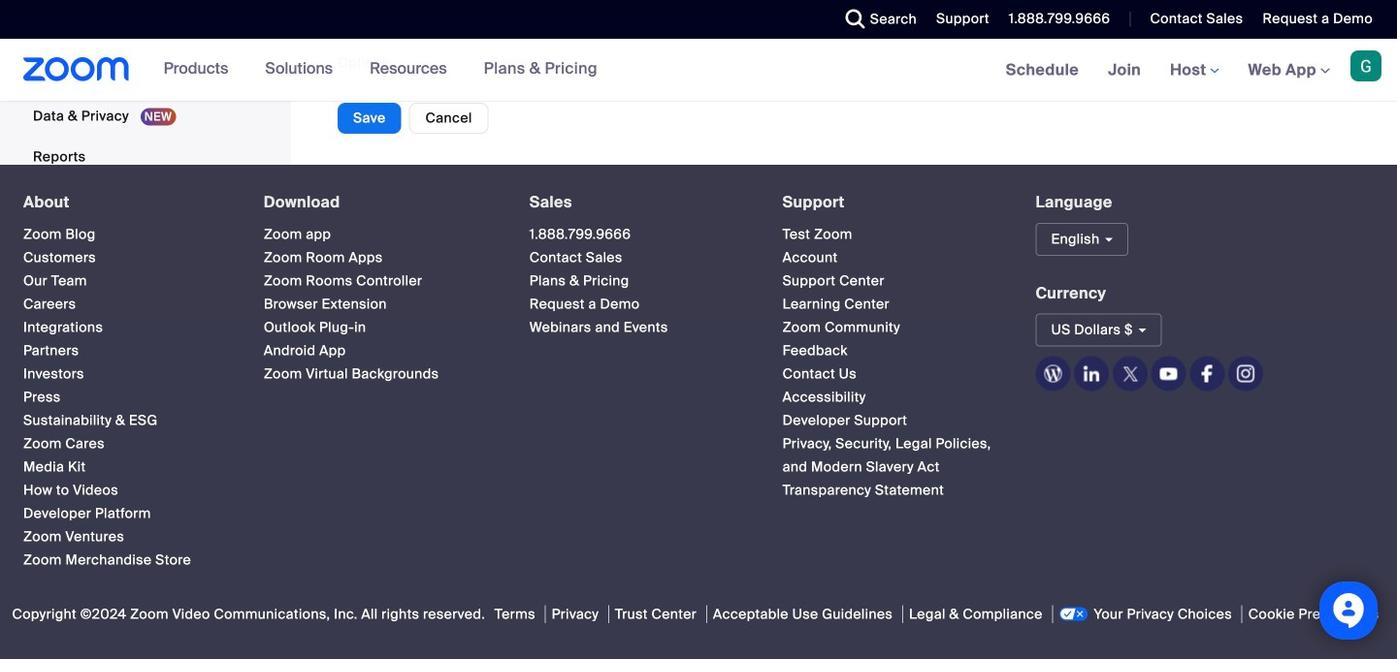 Task type: locate. For each thing, give the bounding box(es) containing it.
heading
[[23, 194, 229, 211], [264, 194, 495, 211], [529, 194, 748, 211], [783, 194, 1001, 211]]

3 heading from the left
[[529, 194, 748, 211]]

product information navigation
[[149, 39, 612, 101]]

2 heading from the left
[[264, 194, 495, 211]]

banner
[[0, 39, 1397, 102]]

meetings navigation
[[991, 39, 1397, 102]]

zoom logo image
[[23, 57, 130, 81]]



Task type: describe. For each thing, give the bounding box(es) containing it.
4 heading from the left
[[783, 194, 1001, 211]]

profile picture image
[[1351, 50, 1382, 81]]

personal menu menu
[[0, 0, 285, 179]]

1 heading from the left
[[23, 194, 229, 211]]



Task type: vqa. For each thing, say whether or not it's contained in the screenshot.
heading
yes



